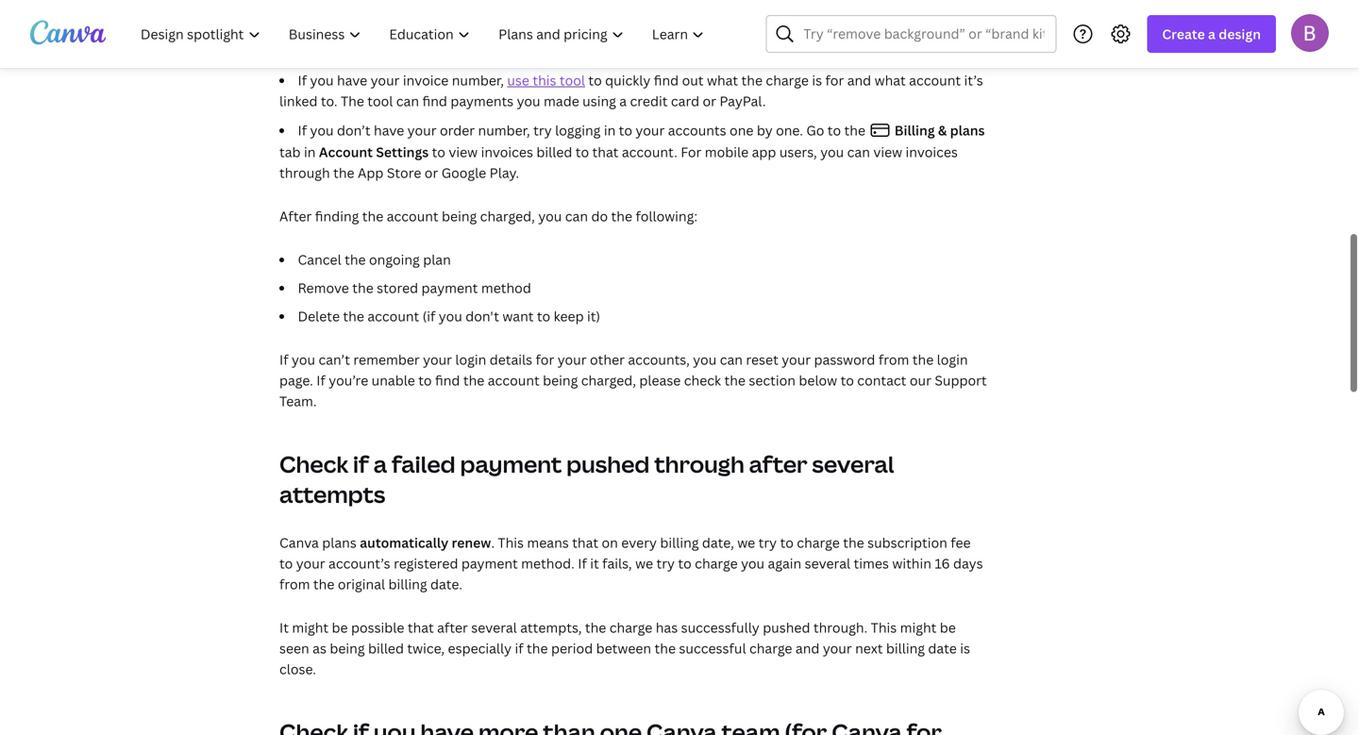 Task type: vqa. For each thing, say whether or not it's contained in the screenshot.
several in Check if a failed payment pushed through after several attempts
yes



Task type: describe. For each thing, give the bounding box(es) containing it.
finding
[[315, 207, 359, 225]]

the down the cancel the ongoing plan
[[352, 279, 374, 297]]

users,
[[780, 143, 817, 161]]

through.
[[814, 619, 868, 637]]

after inside it might be possible that after several attempts, the charge has successfully pushed through. this might be seen as being billed twice, especially if the period between the successful charge and your next billing date is close.
[[437, 619, 468, 637]]

cancel the ongoing plan
[[298, 251, 451, 269]]

2 what from the left
[[875, 71, 906, 89]]

0 vertical spatial being
[[442, 207, 477, 225]]

plan
[[423, 251, 451, 269]]

you right (if
[[439, 307, 462, 325]]

the up times
[[843, 534, 865, 552]]

one.
[[776, 121, 803, 139]]

being inside it might be possible that after several attempts, the charge has successfully pushed through. this might be seen as being billed twice, especially if the period between the successful charge and your next billing date is close.
[[330, 640, 365, 658]]

support
[[935, 372, 987, 389]]

0 vertical spatial have
[[337, 71, 367, 89]]

the down attempts,
[[527, 640, 548, 658]]

if inside the . this means that on every billing date, we try to charge the subscription fee to your account's registered payment method. if it fails, we try to charge you again several times within 16 days from the original billing date.
[[578, 555, 587, 573]]

create a design button
[[1148, 15, 1277, 53]]

account down store
[[387, 207, 439, 225]]

app
[[752, 143, 777, 161]]

below
[[799, 372, 838, 389]]

that inside the . this means that on every billing date, we try to charge the subscription fee to your account's registered payment method. if it fails, we try to charge you again several times within 16 days from the original billing date.
[[572, 534, 599, 552]]

account inside to quickly find out what the charge is for and what account it's linked to. the tool can find payments you made using a credit card or paypal.
[[909, 71, 961, 89]]

it
[[590, 555, 599, 573]]

charge up between
[[610, 619, 653, 637]]

you inside the . this means that on every billing date, we try to charge the subscription fee to your account's registered payment method. if it fails, we try to charge you again several times within 16 days from the original billing date.
[[741, 555, 765, 573]]

ongoing
[[369, 251, 420, 269]]

1 invoices from the left
[[481, 143, 533, 161]]

the inside to view invoices billed to that account. for mobile app users, you can view invoices through the app store or google play.
[[333, 164, 355, 182]]

to right "unable"
[[419, 372, 432, 389]]

registered
[[394, 555, 458, 573]]

2 invoices from the left
[[906, 143, 958, 161]]

2 might from the left
[[900, 619, 937, 637]]

logging
[[555, 121, 601, 139]]

especially
[[448, 640, 512, 658]]

following:
[[636, 207, 698, 225]]

quickly
[[605, 71, 651, 89]]

to inside to quickly find out what the charge is for and what account it's linked to. the tool can find payments you made using a credit card or paypal.
[[589, 71, 602, 89]]

if for if you have your invoice number, use this tool
[[298, 71, 307, 89]]

section
[[749, 372, 796, 389]]

details
[[490, 351, 533, 369]]

pushed inside 'check if a failed payment pushed through after several attempts'
[[567, 449, 650, 480]]

use
[[507, 71, 530, 89]]

1 vertical spatial we
[[636, 555, 653, 573]]

the right check
[[725, 372, 746, 389]]

to right fails,
[[678, 555, 692, 573]]

1 vertical spatial in
[[304, 143, 316, 161]]

the inside to quickly find out what the charge is for and what account it's linked to. the tool can find payments you made using a credit card or paypal.
[[742, 71, 763, 89]]

attempts
[[279, 479, 386, 510]]

account down stored
[[368, 307, 419, 325]]

the down don't
[[463, 372, 485, 389]]

1 might from the left
[[292, 619, 329, 637]]

if inside it might be possible that after several attempts, the charge has successfully pushed through. this might be seen as being billed twice, especially if the period between the successful charge and your next billing date is close.
[[515, 640, 524, 658]]

1 vertical spatial number,
[[478, 121, 530, 139]]

method
[[481, 279, 531, 297]]

canva
[[279, 534, 319, 552]]

credit
[[630, 92, 668, 110]]

account inside 'if you can't remember your login details for your other accounts, you can reset your password from the login page. if you're unable to find the account being charged, please check the section below to contact our support team.'
[[488, 372, 540, 389]]

this inside it might be possible that after several attempts, the charge has successfully pushed through. this might be seen as being billed twice, especially if the period between the successful charge and your next billing date is close.
[[871, 619, 897, 637]]

the up period
[[585, 619, 607, 637]]

order
[[440, 121, 475, 139]]

billed inside it might be possible that after several attempts, the charge has successfully pushed through. this might be seen as being billed twice, especially if the period between the successful charge and your next billing date is close.
[[368, 640, 404, 658]]

remove
[[298, 279, 349, 297]]

close.
[[279, 660, 316, 678]]

your up account.
[[636, 121, 665, 139]]

you up check
[[693, 351, 717, 369]]

being inside 'if you can't remember your login details for your other accounts, you can reset your password from the login page. if you're unable to find the account being charged, please check the section below to contact our support team.'
[[543, 372, 578, 389]]

the
[[341, 92, 364, 110]]

you up page.
[[292, 351, 315, 369]]

2 be from the left
[[940, 619, 956, 637]]

as
[[313, 640, 327, 658]]

again
[[768, 555, 802, 573]]

app
[[358, 164, 384, 182]]

go
[[807, 121, 825, 139]]

you left do
[[538, 207, 562, 225]]

your inside it might be possible that after several attempts, the charge has successfully pushed through. this might be seen as being billed twice, especially if the period between the successful charge and your next billing date is close.
[[823, 640, 852, 658]]

account
[[319, 143, 373, 161]]

account.
[[622, 143, 678, 161]]

play.
[[490, 164, 519, 182]]

renew
[[452, 534, 491, 552]]

date,
[[702, 534, 734, 552]]

can left do
[[565, 207, 588, 225]]

0 horizontal spatial charged,
[[480, 207, 535, 225]]

fee
[[951, 534, 971, 552]]

is inside to quickly find out what the charge is for and what account it's linked to. the tool can find payments you made using a credit card or paypal.
[[812, 71, 822, 89]]

it might be possible that after several attempts, the charge has successfully pushed through. this might be seen as being billed twice, especially if the period between the successful charge and your next billing date is close.
[[279, 619, 971, 678]]

charge up again
[[797, 534, 840, 552]]

pushed inside it might be possible that after several attempts, the charge has successfully pushed through. this might be seen as being billed twice, especially if the period between the successful charge and your next billing date is close.
[[763, 619, 811, 637]]

1 login from the left
[[455, 351, 487, 369]]

a inside to quickly find out what the charge is for and what account it's linked to. the tool can find payments you made using a credit card or paypal.
[[620, 92, 627, 110]]

can inside to view invoices billed to that account. for mobile app users, you can view invoices through the app store or google play.
[[848, 143, 870, 161]]

payment inside the . this means that on every billing date, we try to charge the subscription fee to your account's registered payment method. if it fails, we try to charge you again several times within 16 days from the original billing date.
[[462, 555, 518, 573]]

top level navigation element
[[128, 15, 721, 53]]

period
[[551, 640, 593, 658]]

1 view from the left
[[449, 143, 478, 161]]

create a design
[[1163, 25, 1261, 43]]

1 horizontal spatial have
[[374, 121, 404, 139]]

bob builder image
[[1292, 14, 1329, 52]]

attempts,
[[520, 619, 582, 637]]

0 vertical spatial tool
[[560, 71, 585, 89]]

your up below
[[782, 351, 811, 369]]

mobile
[[705, 143, 749, 161]]

date.
[[431, 575, 463, 593]]

cancel
[[298, 251, 342, 269]]

1 horizontal spatial plans
[[950, 121, 985, 139]]

you're
[[329, 372, 368, 389]]

your inside the . this means that on every billing date, we try to charge the subscription fee to your account's registered payment method. if it fails, we try to charge you again several times within 16 days from the original billing date.
[[296, 555, 325, 573]]

charge down successfully in the bottom of the page
[[750, 640, 793, 658]]

1 what from the left
[[707, 71, 738, 89]]

design
[[1219, 25, 1261, 43]]

billing
[[895, 121, 935, 139]]

can inside 'if you can't remember your login details for your other accounts, you can reset your password from the login page. if you're unable to find the account being charged, please check the section below to contact our support team.'
[[720, 351, 743, 369]]

possible
[[351, 619, 405, 637]]

your left other
[[558, 351, 587, 369]]

made
[[544, 92, 579, 110]]

it
[[279, 619, 289, 637]]

the right do
[[611, 207, 633, 225]]

out
[[682, 71, 704, 89]]

by
[[757, 121, 773, 139]]

card
[[671, 92, 700, 110]]

tab
[[279, 143, 301, 161]]

1 vertical spatial find
[[423, 92, 447, 110]]

2 login from the left
[[937, 351, 968, 369]]

want
[[503, 307, 534, 325]]

can't
[[319, 351, 350, 369]]

the right the go at the top of the page
[[845, 121, 866, 139]]

twice,
[[407, 640, 445, 658]]

don't
[[466, 307, 499, 325]]

account's
[[329, 555, 391, 573]]

several inside the . this means that on every billing date, we try to charge the subscription fee to your account's registered payment method. if it fails, we try to charge you again several times within 16 days from the original billing date.
[[805, 555, 851, 573]]

this inside the . this means that on every billing date, we try to charge the subscription fee to your account's registered payment method. if it fails, we try to charge you again several times within 16 days from the original billing date.
[[498, 534, 524, 552]]

to up account.
[[619, 121, 633, 139]]

to left keep at left top
[[537, 307, 551, 325]]

accounts
[[668, 121, 727, 139]]

after
[[279, 207, 312, 225]]

your left invoice on the left top of page
[[371, 71, 400, 89]]

if inside 'check if a failed payment pushed through after several attempts'
[[353, 449, 369, 480]]

reset
[[746, 351, 779, 369]]

invoice
[[403, 71, 449, 89]]

store
[[387, 164, 421, 182]]

please
[[640, 372, 681, 389]]

to quickly find out what the charge is for and what account it's linked to. the tool can find payments you made using a credit card or paypal.
[[279, 71, 984, 110]]

it)
[[587, 307, 601, 325]]

1 vertical spatial plans
[[322, 534, 357, 552]]

check if a failed payment pushed through after several attempts
[[279, 449, 895, 510]]

the up "our"
[[913, 351, 934, 369]]

canva plans automatically renew
[[279, 534, 491, 552]]

create
[[1163, 25, 1205, 43]]



Task type: locate. For each thing, give the bounding box(es) containing it.
2 vertical spatial billing
[[887, 640, 925, 658]]

0 vertical spatial find
[[654, 71, 679, 89]]

automatically
[[360, 534, 449, 552]]

1 horizontal spatial view
[[874, 143, 903, 161]]

view down "billing"
[[874, 143, 903, 161]]

the left original
[[313, 575, 335, 593]]

billed inside to view invoices billed to that account. for mobile app users, you can view invoices through the app store or google play.
[[537, 143, 573, 161]]

don't
[[337, 121, 371, 139]]

successful
[[679, 640, 746, 658]]

1 vertical spatial several
[[805, 555, 851, 573]]

login up support
[[937, 351, 968, 369]]

your down (if
[[423, 351, 452, 369]]

have up the
[[337, 71, 367, 89]]

0 horizontal spatial we
[[636, 555, 653, 573]]

your down through.
[[823, 640, 852, 658]]

0 vertical spatial this
[[498, 534, 524, 552]]

a down quickly
[[620, 92, 627, 110]]

view
[[449, 143, 478, 161], [874, 143, 903, 161]]

if
[[298, 71, 307, 89], [298, 121, 307, 139], [279, 351, 289, 369], [317, 372, 326, 389], [578, 555, 587, 573]]

0 vertical spatial plans
[[950, 121, 985, 139]]

0 vertical spatial billed
[[537, 143, 573, 161]]

charged, inside 'if you can't remember your login details for your other accounts, you can reset your password from the login page. if you're unable to find the account being charged, please check the section below to contact our support team.'
[[581, 372, 636, 389]]

1 vertical spatial pushed
[[763, 619, 811, 637]]

0 horizontal spatial being
[[330, 640, 365, 658]]

what up paypal.
[[707, 71, 738, 89]]

after
[[749, 449, 808, 480], [437, 619, 468, 637]]

we
[[738, 534, 756, 552], [636, 555, 653, 573]]

after inside 'check if a failed payment pushed through after several attempts'
[[749, 449, 808, 480]]

0 horizontal spatial in
[[304, 143, 316, 161]]

might up date
[[900, 619, 937, 637]]

1 horizontal spatial we
[[738, 534, 756, 552]]

1 vertical spatial tool
[[368, 92, 393, 110]]

or inside to quickly find out what the charge is for and what account it's linked to. the tool can find payments you made using a credit card or paypal.
[[703, 92, 717, 110]]

within
[[893, 555, 932, 573]]

1 horizontal spatial charged,
[[581, 372, 636, 389]]

(if
[[423, 307, 436, 325]]

next
[[856, 640, 883, 658]]

&
[[938, 121, 947, 139]]

other
[[590, 351, 625, 369]]

0 horizontal spatial billed
[[368, 640, 404, 658]]

0 vertical spatial we
[[738, 534, 756, 552]]

0 vertical spatial a
[[1209, 25, 1216, 43]]

we down every
[[636, 555, 653, 573]]

and inside to quickly find out what the charge is for and what account it's linked to. the tool can find payments you made using a credit card or paypal.
[[848, 71, 872, 89]]

1 vertical spatial after
[[437, 619, 468, 637]]

1 horizontal spatial being
[[442, 207, 477, 225]]

delete the account (if you don't want to keep it)
[[298, 307, 601, 325]]

can right users,
[[848, 143, 870, 161]]

payment up .
[[460, 449, 562, 480]]

or right store
[[425, 164, 438, 182]]

invoices up play.
[[481, 143, 533, 161]]

2 vertical spatial being
[[330, 640, 365, 658]]

1 vertical spatial charged,
[[581, 372, 636, 389]]

1 horizontal spatial billed
[[537, 143, 573, 161]]

the right finding
[[362, 207, 384, 225]]

0 vertical spatial from
[[879, 351, 910, 369]]

if for if you can't remember your login details for your other accounts, you can reset your password from the login page. if you're unable to find the account being charged, please check the section below to contact our support team.
[[279, 351, 289, 369]]

. this means that on every billing date, we try to charge the subscription fee to your account's registered payment method. if it fails, we try to charge you again several times within 16 days from the original billing date.
[[279, 534, 983, 593]]

number, up payments
[[452, 71, 504, 89]]

through
[[279, 164, 330, 182], [655, 449, 745, 480]]

0 horizontal spatial login
[[455, 351, 487, 369]]

charge
[[766, 71, 809, 89], [797, 534, 840, 552], [695, 555, 738, 573], [610, 619, 653, 637], [750, 640, 793, 658]]

tool up made
[[560, 71, 585, 89]]

billed down 'possible'
[[368, 640, 404, 658]]

what up "billing"
[[875, 71, 906, 89]]

0 vertical spatial that
[[593, 143, 619, 161]]

a left design
[[1209, 25, 1216, 43]]

from up contact
[[879, 351, 910, 369]]

pushed up on
[[567, 449, 650, 480]]

if you don't have your order number, try logging in to your accounts one by one. go to the
[[298, 121, 869, 139]]

0 horizontal spatial might
[[292, 619, 329, 637]]

account down details
[[488, 372, 540, 389]]

0 horizontal spatial or
[[425, 164, 438, 182]]

account
[[909, 71, 961, 89], [387, 207, 439, 225], [368, 307, 419, 325], [488, 372, 540, 389]]

do
[[592, 207, 608, 225]]

page.
[[279, 372, 313, 389]]

that inside it might be possible that after several attempts, the charge has successfully pushed through. this might be seen as being billed twice, especially if the period between the successful charge and your next billing date is close.
[[408, 619, 434, 637]]

to down order
[[432, 143, 446, 161]]

a inside 'check if a failed payment pushed through after several attempts'
[[374, 449, 387, 480]]

if right page.
[[317, 372, 326, 389]]

from inside the . this means that on every billing date, we try to charge the subscription fee to your account's registered payment method. if it fails, we try to charge you again several times within 16 days from the original billing date.
[[279, 575, 310, 593]]

failed
[[392, 449, 456, 480]]

0 horizontal spatial is
[[812, 71, 822, 89]]

several inside it might be possible that after several attempts, the charge has successfully pushed through. this might be seen as being billed twice, especially if the period between the successful charge and your next billing date is close.
[[471, 619, 517, 637]]

the right cancel
[[345, 251, 366, 269]]

0 vertical spatial try
[[534, 121, 552, 139]]

and inside it might be possible that after several attempts, the charge has successfully pushed through. this might be seen as being billed twice, especially if the period between the successful charge and your next billing date is close.
[[796, 640, 820, 658]]

be up date
[[940, 619, 956, 637]]

1 vertical spatial have
[[374, 121, 404, 139]]

charge inside to quickly find out what the charge is for and what account it's linked to. the tool can find payments you made using a credit card or paypal.
[[766, 71, 809, 89]]

1 horizontal spatial invoices
[[906, 143, 958, 161]]

1 horizontal spatial from
[[879, 351, 910, 369]]

if you have your invoice number, use this tool
[[298, 71, 585, 89]]

1 vertical spatial being
[[543, 372, 578, 389]]

2 horizontal spatial try
[[759, 534, 777, 552]]

paypal.
[[720, 92, 766, 110]]

2 horizontal spatial billing
[[887, 640, 925, 658]]

the right delete
[[343, 307, 364, 325]]

find right "unable"
[[435, 372, 460, 389]]

.
[[491, 534, 495, 552]]

or right card
[[703, 92, 717, 110]]

can left reset
[[720, 351, 743, 369]]

0 vertical spatial charged,
[[480, 207, 535, 225]]

days
[[954, 555, 983, 573]]

several inside 'check if a failed payment pushed through after several attempts'
[[812, 449, 895, 480]]

to view invoices billed to that account. for mobile app users, you can view invoices through the app store or google play.
[[279, 143, 958, 182]]

payments
[[451, 92, 514, 110]]

try
[[534, 121, 552, 139], [759, 534, 777, 552], [657, 555, 675, 573]]

on
[[602, 534, 618, 552]]

2 vertical spatial try
[[657, 555, 675, 573]]

to.
[[321, 92, 338, 110]]

1 horizontal spatial after
[[749, 449, 808, 480]]

1 vertical spatial for
[[536, 351, 555, 369]]

tool inside to quickly find out what the charge is for and what account it's linked to. the tool can find payments you made using a credit card or paypal.
[[368, 92, 393, 110]]

1 horizontal spatial pushed
[[763, 619, 811, 637]]

0 horizontal spatial be
[[332, 619, 348, 637]]

2 horizontal spatial being
[[543, 372, 578, 389]]

to
[[589, 71, 602, 89], [619, 121, 633, 139], [828, 121, 841, 139], [432, 143, 446, 161], [576, 143, 589, 161], [537, 307, 551, 325], [419, 372, 432, 389], [841, 372, 854, 389], [780, 534, 794, 552], [279, 555, 293, 573], [678, 555, 692, 573]]

0 horizontal spatial from
[[279, 575, 310, 593]]

you down the "use"
[[517, 92, 541, 110]]

0 vertical spatial several
[[812, 449, 895, 480]]

have up settings
[[374, 121, 404, 139]]

password
[[814, 351, 876, 369]]

original
[[338, 575, 385, 593]]

to right the go at the top of the page
[[828, 121, 841, 139]]

through inside 'check if a failed payment pushed through after several attempts'
[[655, 449, 745, 480]]

you
[[310, 71, 334, 89], [517, 92, 541, 110], [310, 121, 334, 139], [821, 143, 844, 161], [538, 207, 562, 225], [439, 307, 462, 325], [292, 351, 315, 369], [693, 351, 717, 369], [741, 555, 765, 573]]

find left out
[[654, 71, 679, 89]]

try down every
[[657, 555, 675, 573]]

you down to. at top left
[[310, 121, 334, 139]]

2 vertical spatial several
[[471, 619, 517, 637]]

google
[[442, 164, 486, 182]]

charge down the date,
[[695, 555, 738, 573]]

billing & plans
[[892, 121, 985, 139]]

using
[[583, 92, 616, 110]]

your down canva
[[296, 555, 325, 573]]

the up paypal.
[[742, 71, 763, 89]]

1 vertical spatial a
[[620, 92, 627, 110]]

find inside 'if you can't remember your login details for your other accounts, you can reset your password from the login page. if you're unable to find the account being charged, please check the section below to contact our support team.'
[[435, 372, 460, 389]]

team.
[[279, 392, 317, 410]]

or
[[703, 92, 717, 110], [425, 164, 438, 182]]

1 vertical spatial billing
[[389, 575, 427, 593]]

method.
[[521, 555, 575, 573]]

we right the date,
[[738, 534, 756, 552]]

being down google at the top of page
[[442, 207, 477, 225]]

1 vertical spatial if
[[515, 640, 524, 658]]

charged, down play.
[[480, 207, 535, 225]]

or inside to view invoices billed to that account. for mobile app users, you can view invoices through the app store or google play.
[[425, 164, 438, 182]]

0 horizontal spatial tool
[[368, 92, 393, 110]]

that up 'twice,'
[[408, 619, 434, 637]]

billing down registered
[[389, 575, 427, 593]]

your up settings
[[408, 121, 437, 139]]

0 vertical spatial billing
[[660, 534, 699, 552]]

billing inside it might be possible that after several attempts, the charge has successfully pushed through. this might be seen as being billed twice, especially if the period between the successful charge and your next billing date is close.
[[887, 640, 925, 658]]

1 horizontal spatial be
[[940, 619, 956, 637]]

0 horizontal spatial try
[[534, 121, 552, 139]]

your
[[371, 71, 400, 89], [408, 121, 437, 139], [636, 121, 665, 139], [423, 351, 452, 369], [558, 351, 587, 369], [782, 351, 811, 369], [296, 555, 325, 573], [823, 640, 852, 658]]

check
[[279, 449, 349, 480]]

1 horizontal spatial this
[[871, 619, 897, 637]]

billing
[[660, 534, 699, 552], [389, 575, 427, 593], [887, 640, 925, 658]]

being right as
[[330, 640, 365, 658]]

1 horizontal spatial in
[[604, 121, 616, 139]]

tool right the
[[368, 92, 393, 110]]

has
[[656, 619, 678, 637]]

if
[[353, 449, 369, 480], [515, 640, 524, 658]]

to up again
[[780, 534, 794, 552]]

after down section
[[749, 449, 808, 480]]

pushed left through.
[[763, 619, 811, 637]]

1 vertical spatial or
[[425, 164, 438, 182]]

this up next
[[871, 619, 897, 637]]

1 horizontal spatial or
[[703, 92, 717, 110]]

and
[[848, 71, 872, 89], [796, 640, 820, 658]]

in right tab
[[304, 143, 316, 161]]

1 horizontal spatial through
[[655, 449, 745, 480]]

be left 'possible'
[[332, 619, 348, 637]]

1 vertical spatial and
[[796, 640, 820, 658]]

in
[[604, 121, 616, 139], [304, 143, 316, 161]]

linked
[[279, 92, 318, 110]]

stored
[[377, 279, 418, 297]]

you left again
[[741, 555, 765, 573]]

try down made
[[534, 121, 552, 139]]

0 vertical spatial in
[[604, 121, 616, 139]]

for inside to quickly find out what the charge is for and what account it's linked to. the tool can find payments you made using a credit card or paypal.
[[826, 71, 844, 89]]

times
[[854, 555, 889, 573]]

accounts,
[[628, 351, 690, 369]]

0 vertical spatial after
[[749, 449, 808, 480]]

if you can't remember your login details for your other accounts, you can reset your password from the login page. if you're unable to find the account being charged, please check the section below to contact our support team.
[[279, 351, 987, 410]]

tab in account settings
[[279, 143, 429, 161]]

1 vertical spatial payment
[[460, 449, 562, 480]]

view up google at the top of page
[[449, 143, 478, 161]]

being down keep at left top
[[543, 372, 578, 389]]

0 vertical spatial number,
[[452, 71, 504, 89]]

means
[[527, 534, 569, 552]]

1 horizontal spatial login
[[937, 351, 968, 369]]

Try "remove background" or "brand kit" search field
[[804, 16, 1045, 52]]

2 view from the left
[[874, 143, 903, 161]]

you inside to quickly find out what the charge is for and what account it's linked to. the tool can find payments you made using a credit card or paypal.
[[517, 92, 541, 110]]

and down try "remove background" or "brand kit" search box
[[848, 71, 872, 89]]

several down contact
[[812, 449, 895, 480]]

1 horizontal spatial might
[[900, 619, 937, 637]]

it's
[[965, 71, 984, 89]]

after finding the account being charged, you can do the following:
[[279, 207, 698, 225]]

1 horizontal spatial what
[[875, 71, 906, 89]]

charge up paypal.
[[766, 71, 809, 89]]

invoices
[[481, 143, 533, 161], [906, 143, 958, 161]]

through up the date,
[[655, 449, 745, 480]]

is right date
[[961, 640, 971, 658]]

check
[[684, 372, 721, 389]]

to down password
[[841, 372, 854, 389]]

a
[[1209, 25, 1216, 43], [620, 92, 627, 110], [374, 449, 387, 480]]

1 vertical spatial through
[[655, 449, 745, 480]]

is inside it might be possible that after several attempts, the charge has successfully pushed through. this might be seen as being billed twice, especially if the period between the successful charge and your next billing date is close.
[[961, 640, 971, 658]]

you inside to view invoices billed to that account. for mobile app users, you can view invoices through the app store or google play.
[[821, 143, 844, 161]]

settings
[[376, 143, 429, 161]]

0 vertical spatial if
[[353, 449, 369, 480]]

and down through.
[[796, 640, 820, 658]]

that up 'it'
[[572, 534, 599, 552]]

the down has
[[655, 640, 676, 658]]

if for if you don't have your order number, try logging in to your accounts one by one. go to the
[[298, 121, 307, 139]]

for
[[826, 71, 844, 89], [536, 351, 555, 369]]

the
[[742, 71, 763, 89], [845, 121, 866, 139], [333, 164, 355, 182], [362, 207, 384, 225], [611, 207, 633, 225], [345, 251, 366, 269], [352, 279, 374, 297], [343, 307, 364, 325], [913, 351, 934, 369], [463, 372, 485, 389], [725, 372, 746, 389], [843, 534, 865, 552], [313, 575, 335, 593], [585, 619, 607, 637], [527, 640, 548, 658], [655, 640, 676, 658]]

0 horizontal spatial and
[[796, 640, 820, 658]]

for inside 'if you can't remember your login details for your other accounts, you can reset your password from the login page. if you're unable to find the account being charged, please check the section below to contact our support team.'
[[536, 351, 555, 369]]

1 horizontal spatial and
[[848, 71, 872, 89]]

to up using
[[589, 71, 602, 89]]

is
[[812, 71, 822, 89], [961, 640, 971, 658]]

0 vertical spatial is
[[812, 71, 822, 89]]

number, down payments
[[478, 121, 530, 139]]

to down canva
[[279, 555, 293, 573]]

0 horizontal spatial invoices
[[481, 143, 533, 161]]

payment inside 'check if a failed payment pushed through after several attempts'
[[460, 449, 562, 480]]

after up 'twice,'
[[437, 619, 468, 637]]

use this tool link
[[507, 71, 585, 89]]

login left details
[[455, 351, 487, 369]]

billing right next
[[887, 640, 925, 658]]

1 horizontal spatial billing
[[660, 534, 699, 552]]

can inside to quickly find out what the charge is for and what account it's linked to. the tool can find payments you made using a credit card or paypal.
[[396, 92, 419, 110]]

you up to. at top left
[[310, 71, 334, 89]]

remove the stored payment method
[[298, 279, 531, 297]]

1 horizontal spatial for
[[826, 71, 844, 89]]

delete
[[298, 307, 340, 325]]

that inside to view invoices billed to that account. for mobile app users, you can view invoices through the app store or google play.
[[593, 143, 619, 161]]

1 horizontal spatial if
[[515, 640, 524, 658]]

this
[[533, 71, 557, 89]]

one
[[730, 121, 754, 139]]

find
[[654, 71, 679, 89], [423, 92, 447, 110], [435, 372, 460, 389]]

0 vertical spatial payment
[[422, 279, 478, 297]]

0 horizontal spatial through
[[279, 164, 330, 182]]

2 horizontal spatial a
[[1209, 25, 1216, 43]]

remember
[[354, 351, 420, 369]]

0 vertical spatial and
[[848, 71, 872, 89]]

0 vertical spatial for
[[826, 71, 844, 89]]

you down the go at the top of the page
[[821, 143, 844, 161]]

0 horizontal spatial if
[[353, 449, 369, 480]]

to down the if you don't have your order number, try logging in to your accounts one by one. go to the
[[576, 143, 589, 161]]

2 vertical spatial that
[[408, 619, 434, 637]]

1 vertical spatial try
[[759, 534, 777, 552]]

account left the it's
[[909, 71, 961, 89]]

1 horizontal spatial tool
[[560, 71, 585, 89]]

what
[[707, 71, 738, 89], [875, 71, 906, 89]]

1 vertical spatial that
[[572, 534, 599, 552]]

1 vertical spatial this
[[871, 619, 897, 637]]

0 vertical spatial through
[[279, 164, 330, 182]]

from inside 'if you can't remember your login details for your other accounts, you can reset your password from the login page. if you're unable to find the account being charged, please check the section below to contact our support team.'
[[879, 351, 910, 369]]

fails,
[[603, 555, 632, 573]]

unable
[[372, 372, 415, 389]]

0 horizontal spatial billing
[[389, 575, 427, 593]]

if left 'it'
[[578, 555, 587, 573]]

if down attempts,
[[515, 640, 524, 658]]

0 vertical spatial pushed
[[567, 449, 650, 480]]

0 horizontal spatial what
[[707, 71, 738, 89]]

plans right &
[[950, 121, 985, 139]]

through inside to view invoices billed to that account. for mobile app users, you can view invoices through the app store or google play.
[[279, 164, 330, 182]]

the down account
[[333, 164, 355, 182]]

1 horizontal spatial a
[[620, 92, 627, 110]]

in down using
[[604, 121, 616, 139]]

subscription
[[868, 534, 948, 552]]

a inside dropdown button
[[1209, 25, 1216, 43]]

invoices down billing & plans
[[906, 143, 958, 161]]

our
[[910, 372, 932, 389]]

2 vertical spatial find
[[435, 372, 460, 389]]

1 be from the left
[[332, 619, 348, 637]]



